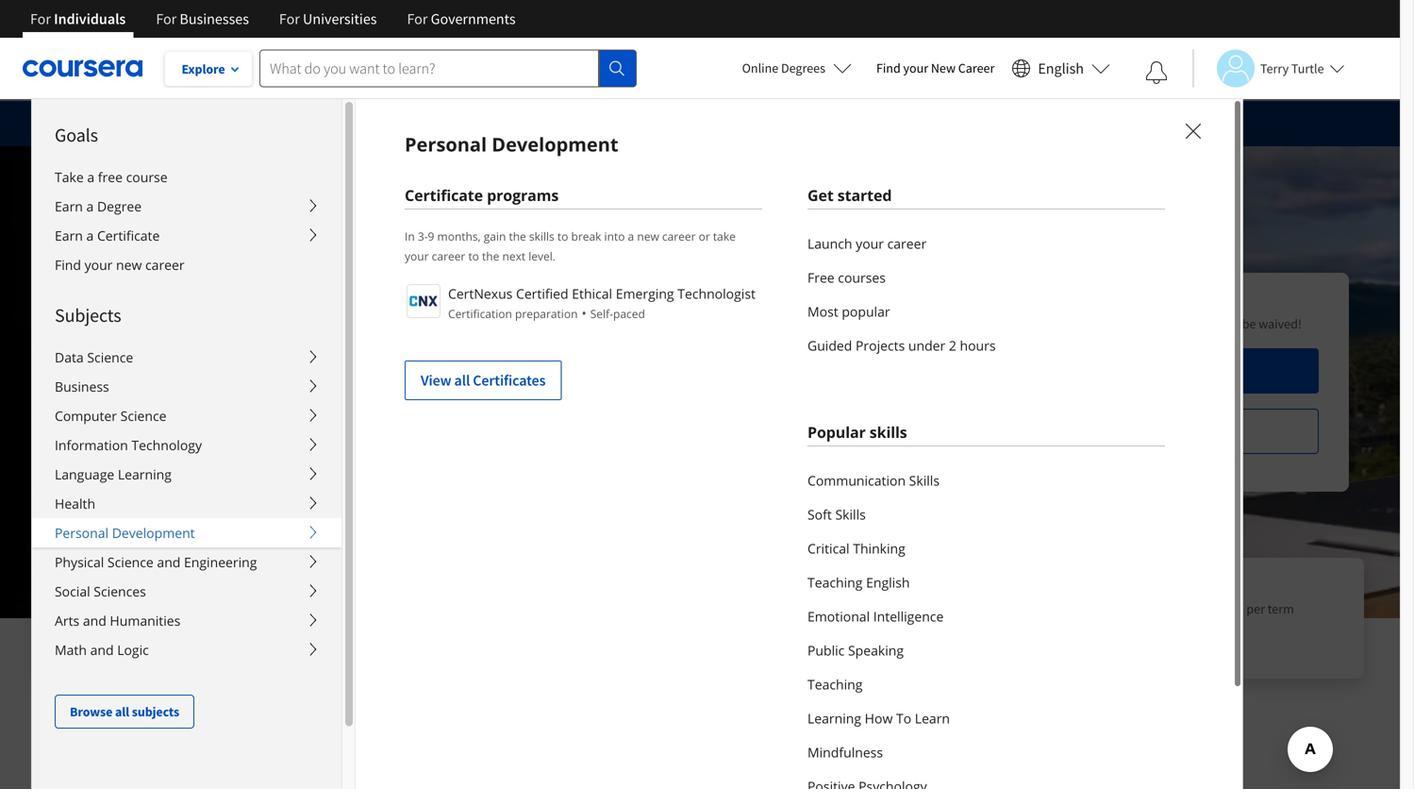 Task type: locate. For each thing, give the bounding box(es) containing it.
learn
[[915, 709, 951, 727]]

1 vertical spatial new
[[116, 256, 142, 274]]

business button
[[32, 372, 342, 401]]

free courses link
[[808, 261, 1166, 295]]

1 vertical spatial dartmouth
[[148, 638, 209, 655]]

1 vertical spatial learning
[[808, 709, 862, 727]]

0 horizontal spatial skills
[[529, 228, 555, 244]]

for left businesses
[[156, 9, 177, 28]]

1 vertical spatial personal
[[55, 524, 109, 542]]

0 horizontal spatial personal development
[[55, 524, 195, 542]]

1 vertical spatial english
[[867, 573, 910, 591]]

personal development inside menu item
[[405, 131, 619, 157]]

guided
[[808, 337, 853, 354]]

for
[[331, 114, 348, 133], [1113, 600, 1129, 617]]

0 vertical spatial in
[[430, 366, 463, 419]]

earn inside popup button
[[55, 197, 83, 215]]

skills inside communication skills link
[[910, 471, 940, 489]]

None search field
[[260, 50, 637, 87]]

projects,
[[873, 600, 921, 617]]

earn a certificate button
[[32, 221, 342, 250]]

emotional intelligence link
[[808, 599, 1166, 633]]

guided projects under 2 hours link
[[808, 328, 1166, 362]]

learning down the information technology on the bottom left of the page
[[118, 465, 172, 483]]

0 vertical spatial certificate
[[405, 185, 483, 205]]

0 horizontal spatial in
[[134, 619, 145, 636]]

english
[[1039, 59, 1085, 78], [867, 573, 910, 591]]

0 horizontal spatial certificate
[[97, 227, 160, 244]]

critical
[[808, 539, 850, 557]]

skills up communication skills
[[870, 422, 908, 442]]

earn a degree
[[55, 197, 142, 215]]

personal up physical
[[55, 524, 109, 542]]

for for individuals
[[30, 9, 51, 28]]

development up physical science and engineering
[[112, 524, 195, 542]]

0 horizontal spatial computer
[[55, 407, 117, 425]]

guided projects under 2 hours
[[808, 337, 996, 354]]

2 list from the top
[[808, 463, 1166, 789]]

explore menu element
[[32, 99, 342, 729]]

1 vertical spatial courses
[[1131, 600, 1174, 617]]

1 horizontal spatial development
[[492, 131, 619, 157]]

1 horizontal spatial skills
[[910, 471, 940, 489]]

career down earn a certificate dropdown button
[[145, 256, 185, 274]]

2 horizontal spatial in
[[1234, 600, 1245, 617]]

0 horizontal spatial courses
[[838, 269, 886, 286]]

certified
[[516, 285, 569, 303]]

social
[[55, 582, 90, 600]]

1 vertical spatial personal development
[[55, 524, 195, 542]]

list containing communication skills
[[808, 463, 1166, 789]]

1 horizontal spatial in
[[430, 366, 463, 419]]

personal development up programs on the left top of page
[[405, 131, 619, 157]]

online
[[743, 59, 779, 76]]

1 vertical spatial certificate
[[97, 227, 160, 244]]

master of engineering in computer engineering dartmouth college
[[36, 366, 872, 442]]

0 horizontal spatial find
[[55, 256, 81, 274]]

for
[[30, 9, 51, 28], [156, 9, 177, 28], [279, 9, 300, 28], [407, 9, 428, 28]]

0 vertical spatial learning
[[118, 465, 172, 483]]

courses inside pay only for courses you enroll in per term ($4,900 each)
[[1131, 600, 1174, 617]]

0 horizontal spatial personal
[[55, 524, 109, 542]]

in left per
[[1234, 600, 1245, 617]]

list for popular skills
[[808, 463, 1166, 789]]

0 vertical spatial personal
[[405, 131, 487, 157]]

a for free
[[87, 168, 95, 186]]

at right us
[[507, 114, 519, 133]]

courses left you
[[1131, 600, 1174, 617]]

courses up popular on the right of page
[[838, 269, 886, 286]]

for up what do you want to learn? text box
[[407, 9, 428, 28]]

1 for from the left
[[30, 9, 51, 28]]

degrees
[[782, 59, 826, 76]]

certificate up find your new career
[[97, 227, 160, 244]]

your down 3-
[[405, 248, 429, 264]]

0 vertical spatial science
[[87, 348, 133, 366]]

2 for from the left
[[156, 9, 177, 28]]

in left 'certificates' at the left of the page
[[430, 366, 463, 419]]

science inside data science 'dropdown button'
[[87, 348, 133, 366]]

personal development inside popup button
[[55, 524, 195, 542]]

close image
[[1181, 118, 1205, 143], [1181, 118, 1205, 143], [1181, 118, 1205, 143], [1181, 118, 1205, 143], [1182, 119, 1206, 143]]

0 vertical spatial skills
[[910, 471, 940, 489]]

1 horizontal spatial new
[[637, 228, 660, 244]]

0 horizontal spatial application
[[351, 114, 423, 133]]

development inside popup button
[[112, 524, 195, 542]]

physical science and engineering
[[55, 553, 257, 571]]

to
[[558, 228, 569, 244], [469, 248, 479, 264]]

your down earn a certificate
[[85, 256, 113, 274]]

turtle
[[1292, 60, 1325, 77]]

0 horizontal spatial skills
[[836, 505, 866, 523]]

dartmouth down u.s.,
[[148, 638, 209, 655]]

all right view
[[455, 371, 470, 390]]

of
[[164, 366, 199, 419], [121, 600, 132, 617], [295, 600, 306, 617], [278, 619, 289, 636]]

0 horizontal spatial dartmouth
[[36, 419, 122, 442]]

find left the new
[[877, 59, 901, 76]]

1 vertical spatial list
[[808, 463, 1166, 789]]

certificate up 9
[[405, 185, 483, 205]]

science up ivy
[[108, 553, 154, 571]]

1 vertical spatial development
[[112, 524, 195, 542]]

of inside master of engineering in computer engineering dartmouth college
[[164, 366, 199, 419]]

15th
[[1057, 315, 1082, 332]]

fee
[[1201, 315, 1218, 332]]

to left break at the left top
[[558, 228, 569, 244]]

and right arts
[[83, 612, 106, 630]]

0 vertical spatial to
[[558, 228, 569, 244]]

for right looking
[[331, 114, 348, 133]]

at
[[507, 114, 519, 133], [135, 638, 146, 655]]

your for find your new career
[[904, 59, 929, 76]]

application left fee
[[1136, 315, 1199, 332]]

2 teaching from the top
[[808, 675, 863, 693]]

0 vertical spatial list
[[808, 227, 1166, 362]]

1 horizontal spatial at
[[507, 114, 519, 133]]

and down 'projects,'
[[885, 619, 906, 636]]

0 horizontal spatial at
[[135, 638, 146, 655]]

a right into
[[628, 228, 635, 244]]

for left universities
[[279, 9, 300, 28]]

1 teaching from the top
[[808, 573, 863, 591]]

0 vertical spatial teaching
[[808, 573, 863, 591]]

instructors
[[823, 619, 883, 636]]

earn a certificate
[[55, 227, 160, 244]]

0 vertical spatial skills
[[529, 228, 555, 244]]

critical thinking link
[[808, 531, 1166, 565]]

0 vertical spatial courses
[[838, 269, 886, 286]]

physical
[[55, 553, 104, 571]]

coursera image
[[23, 53, 143, 83]]

in inside master of engineering in computer engineering dartmouth college
[[430, 366, 463, 419]]

1 horizontal spatial personal
[[405, 131, 487, 157]]

1 horizontal spatial all
[[455, 371, 470, 390]]

a left 'degree'
[[86, 197, 94, 215]]

all inside list
[[455, 371, 470, 390]]

a left free
[[87, 168, 95, 186]]

0 vertical spatial earn
[[55, 197, 83, 215]]

for for universities
[[279, 9, 300, 28]]

public
[[808, 641, 845, 659]]

career left or
[[663, 228, 696, 244]]

courses inside personal development menu item
[[838, 269, 886, 286]]

1 horizontal spatial find
[[877, 59, 901, 76]]

find your new career
[[55, 256, 185, 274]]

new right into
[[637, 228, 660, 244]]

1 vertical spatial skills
[[836, 505, 866, 523]]

looking
[[277, 114, 328, 133]]

list
[[808, 227, 1166, 362], [808, 463, 1166, 789]]

engineering
[[208, 366, 421, 419], [658, 366, 872, 419], [184, 553, 257, 571], [66, 638, 132, 655]]

learning up mindfulness
[[808, 709, 862, 727]]

0 vertical spatial development
[[492, 131, 619, 157]]

under
[[909, 337, 946, 354]]

science inside physical science and engineering 'dropdown button'
[[108, 553, 154, 571]]

engineering
[[66, 619, 132, 636]]

personal left us
[[405, 131, 487, 157]]

0 vertical spatial new
[[637, 228, 660, 244]]

and right 15th
[[1085, 315, 1106, 332]]

skills right communication
[[910, 471, 940, 489]]

1 vertical spatial teaching
[[808, 675, 863, 693]]

0 horizontal spatial development
[[112, 524, 195, 542]]

1 vertical spatial to
[[469, 248, 479, 264]]

find your new career
[[877, 59, 995, 76]]

1 vertical spatial skills
[[870, 422, 908, 442]]

1 horizontal spatial learning
[[808, 709, 862, 727]]

1 horizontal spatial computer
[[472, 366, 650, 419]]

close image
[[1181, 118, 1205, 143], [1181, 118, 1205, 143], [1181, 118, 1205, 143], [1181, 118, 1205, 143]]

1 horizontal spatial personal development
[[405, 131, 619, 157]]

find for find your new career
[[55, 256, 81, 274]]

new inside explore menu element
[[116, 256, 142, 274]]

career down months,
[[432, 248, 466, 264]]

us
[[489, 114, 503, 133]]

•
[[582, 304, 587, 322]]

0 vertical spatial personal development
[[405, 131, 619, 157]]

earn down earn a degree
[[55, 227, 83, 244]]

and up league
[[157, 553, 181, 571]]

information technology
[[55, 436, 202, 454]]

teaching for teaching
[[808, 675, 863, 693]]

physical science and engineering button
[[32, 547, 342, 577]]

development
[[492, 131, 619, 157], [112, 524, 195, 542]]

intelligence
[[874, 607, 944, 625]]

your left the new
[[904, 59, 929, 76]]

tips?
[[426, 114, 456, 133]]

engineering inside earn an ivy league degree from one of the first professional schools of engineering in the u.s., thayer school of engineering at dartmouth
[[66, 638, 132, 655]]

at down humanities
[[135, 638, 146, 655]]

your right launch
[[856, 235, 884, 252]]

the
[[509, 228, 527, 244], [482, 248, 500, 264], [135, 600, 153, 617], [148, 619, 166, 636]]

0 horizontal spatial all
[[115, 703, 129, 720]]

application left tips?
[[351, 114, 423, 133]]

all inside button
[[115, 703, 129, 720]]

0 vertical spatial find
[[877, 59, 901, 76]]

a inside dropdown button
[[86, 227, 94, 244]]

2 vertical spatial earn
[[66, 574, 103, 598]]

find down earn a certificate
[[55, 256, 81, 274]]

0 horizontal spatial english
[[867, 573, 910, 591]]

months,
[[438, 228, 481, 244]]

in
[[405, 228, 415, 244]]

find inside explore menu element
[[55, 256, 81, 274]]

public speaking link
[[808, 633, 1166, 667]]

1 horizontal spatial dartmouth
[[148, 638, 209, 655]]

development up programs on the left top of page
[[492, 131, 619, 157]]

and down engineering
[[90, 641, 114, 659]]

popular
[[808, 422, 866, 442]]

an
[[107, 574, 127, 598]]

1 list from the top
[[808, 227, 1166, 362]]

science for physical
[[108, 553, 154, 571]]

only
[[1087, 600, 1111, 617]]

ethical
[[572, 285, 613, 303]]

computer
[[472, 366, 650, 419], [55, 407, 117, 425]]

dartmouth down business
[[36, 419, 122, 442]]

1 horizontal spatial english
[[1039, 59, 1085, 78]]

language learning button
[[32, 460, 342, 489]]

computer inside dropdown button
[[55, 407, 117, 425]]

apply
[[937, 315, 968, 332]]

skills right "soft"
[[836, 505, 866, 523]]

launch your career link
[[808, 227, 1166, 261]]

all right browse
[[115, 703, 129, 720]]

1 vertical spatial for
[[1113, 600, 1129, 617]]

0 vertical spatial application
[[351, 114, 423, 133]]

0 horizontal spatial new
[[116, 256, 142, 274]]

a inside popup button
[[86, 197, 94, 215]]

earn down take at the left of the page
[[55, 197, 83, 215]]

for up each) on the right bottom of page
[[1113, 600, 1129, 617]]

1 horizontal spatial skills
[[870, 422, 908, 442]]

1 horizontal spatial certificate
[[405, 185, 483, 205]]

science up business
[[87, 348, 133, 366]]

in up logic at the bottom of the page
[[134, 619, 145, 636]]

overview
[[59, 732, 118, 750]]

thinking
[[853, 539, 906, 557]]

1 vertical spatial find
[[55, 256, 81, 274]]

information technology button
[[32, 430, 342, 460]]

list containing launch your career
[[808, 227, 1166, 362]]

your inside explore menu element
[[85, 256, 113, 274]]

0 vertical spatial english
[[1039, 59, 1085, 78]]

personal development up physical science and engineering
[[55, 524, 195, 542]]

master
[[36, 366, 156, 419]]

teaching up hands- at right
[[808, 573, 863, 591]]

earn inside earn an ivy league degree from one of the first professional schools of engineering in the u.s., thayer school of engineering at dartmouth
[[66, 574, 103, 598]]

1 horizontal spatial courses
[[1131, 600, 1174, 617]]

skills up level.
[[529, 228, 555, 244]]

the down first
[[148, 619, 166, 636]]

new down earn a certificate
[[116, 256, 142, 274]]

1 vertical spatial in
[[1234, 600, 1245, 617]]

2 vertical spatial in
[[134, 619, 145, 636]]

certificate inside personal development menu item
[[405, 185, 483, 205]]

a
[[87, 168, 95, 186], [86, 197, 94, 215], [86, 227, 94, 244], [628, 228, 635, 244]]

english up 'projects,'
[[867, 573, 910, 591]]

teaching for teaching english
[[808, 573, 863, 591]]

a inside 'link'
[[87, 168, 95, 186]]

earn up from
[[66, 574, 103, 598]]

What do you want to learn? text field
[[260, 50, 599, 87]]

1 vertical spatial application
[[1136, 315, 1199, 332]]

teaching down public
[[808, 675, 863, 693]]

to
[[897, 709, 912, 727]]

computer down preparation
[[472, 366, 650, 419]]

started
[[838, 185, 892, 205]]

certificate programs
[[405, 185, 559, 205]]

skills inside soft skills link
[[836, 505, 866, 523]]

0 vertical spatial all
[[455, 371, 470, 390]]

2 vertical spatial science
[[108, 553, 154, 571]]

1 vertical spatial all
[[115, 703, 129, 720]]

english right career on the top of page
[[1039, 59, 1085, 78]]

career inside explore menu element
[[145, 256, 185, 274]]

browse all subjects
[[70, 703, 179, 720]]

1 horizontal spatial for
[[1113, 600, 1129, 617]]

or
[[699, 228, 711, 244]]

4 for from the left
[[407, 9, 428, 28]]

0 horizontal spatial for
[[331, 114, 348, 133]]

arts and humanities
[[55, 612, 181, 630]]

computer down business
[[55, 407, 117, 425]]

for left individuals
[[30, 9, 51, 28]]

1 vertical spatial earn
[[55, 227, 83, 244]]

3 for from the left
[[279, 9, 300, 28]]

to down months,
[[469, 248, 479, 264]]

learning
[[118, 465, 172, 483], [808, 709, 862, 727]]

development inside menu item
[[492, 131, 619, 157]]

dartmouth inside earn an ivy league degree from one of the first professional schools of engineering in the u.s., thayer school of engineering at dartmouth
[[148, 638, 209, 655]]

popular skills
[[808, 422, 908, 442]]

professional
[[180, 600, 248, 617]]

0 vertical spatial dartmouth
[[36, 419, 122, 442]]

1 vertical spatial at
[[135, 638, 146, 655]]

0 horizontal spatial learning
[[118, 465, 172, 483]]

personal development
[[405, 131, 619, 157], [55, 524, 195, 542]]

our
[[522, 114, 544, 133]]

1 vertical spatial science
[[120, 407, 167, 425]]

each)
[[1107, 619, 1137, 636]]

earn
[[55, 197, 83, 215], [55, 227, 83, 244], [66, 574, 103, 598]]

science up the information technology on the bottom left of the page
[[120, 407, 167, 425]]

a down earn a degree
[[86, 227, 94, 244]]

earn inside dropdown button
[[55, 227, 83, 244]]

science inside computer science dropdown button
[[120, 407, 167, 425]]



Task type: describe. For each thing, give the bounding box(es) containing it.
college
[[126, 419, 183, 442]]

100%
[[732, 574, 776, 598]]

for for businesses
[[156, 9, 177, 28]]

with
[[796, 619, 820, 636]]

goals
[[55, 123, 98, 147]]

your for launch your career
[[856, 235, 884, 252]]

dartmouth college logo image
[[36, 321, 190, 368]]

engineering inside 'dropdown button'
[[184, 553, 257, 571]]

math and logic
[[55, 641, 149, 659]]

most popular link
[[808, 295, 1166, 328]]

hours
[[960, 337, 996, 354]]

before
[[971, 315, 1007, 332]]

personal development group
[[31, 98, 1415, 789]]

certificate inside dropdown button
[[97, 227, 160, 244]]

0 vertical spatial for
[[331, 114, 348, 133]]

businesses
[[180, 9, 249, 28]]

will
[[1221, 315, 1240, 332]]

for universities
[[279, 9, 377, 28]]

communication skills link
[[808, 463, 1166, 497]]

logic
[[117, 641, 149, 659]]

and inside dropdown button
[[90, 641, 114, 659]]

admissions
[[163, 732, 235, 750]]

terry
[[1261, 60, 1290, 77]]

view all certificates
[[421, 371, 546, 390]]

terry turtle
[[1261, 60, 1325, 77]]

0 horizontal spatial to
[[469, 248, 479, 264]]

math
[[55, 641, 87, 659]]

earn an ivy league degree from one of the first professional schools of engineering in the u.s., thayer school of engineering at dartmouth
[[66, 574, 306, 655]]

partnername logo image
[[407, 284, 441, 318]]

apply before january 15th and your application fee will be waived!
[[937, 315, 1303, 332]]

subjects
[[132, 703, 179, 720]]

1 horizontal spatial application
[[1136, 315, 1199, 332]]

and inside 'dropdown button'
[[157, 553, 181, 571]]

science for data
[[87, 348, 133, 366]]

for individuals
[[30, 9, 126, 28]]

your for find your new career
[[85, 256, 113, 274]]

your inside in 3-9 months, gain the skills to break into a new career or take your career to the next level.
[[405, 248, 429, 264]]

career
[[959, 59, 995, 76]]

social sciences
[[55, 582, 146, 600]]

universities
[[303, 9, 377, 28]]

earn for certificate
[[55, 227, 83, 244]]

all for certificates
[[455, 371, 470, 390]]

january
[[1009, 315, 1055, 332]]

earn for ivy
[[66, 574, 103, 598]]

launch your career
[[808, 235, 927, 252]]

governments
[[431, 9, 516, 28]]

u.s.,
[[168, 619, 194, 636]]

thayer
[[196, 619, 235, 636]]

skills for soft skills
[[836, 505, 866, 523]]

skills for communication skills
[[910, 471, 940, 489]]

for businesses
[[156, 9, 249, 28]]

academics link
[[280, 732, 348, 750]]

personal inside menu item
[[405, 131, 487, 157]]

at inside earn an ivy league degree from one of the first professional schools of engineering in the u.s., thayer school of engineering at dartmouth
[[135, 638, 146, 655]]

computer inside master of engineering in computer engineering dartmouth college
[[472, 366, 650, 419]]

you
[[1176, 600, 1197, 617]]

pay only for courses you enroll in per term ($4,900 each)
[[1064, 600, 1295, 636]]

learning how to learn link
[[808, 701, 1166, 735]]

language
[[55, 465, 114, 483]]

certification
[[448, 306, 512, 321]]

ivy
[[131, 574, 154, 598]]

9
[[428, 228, 435, 244]]

and inside dropdown button
[[83, 612, 106, 630]]

english inside button
[[1039, 59, 1085, 78]]

individuals
[[54, 9, 126, 28]]

the left first
[[135, 600, 153, 617]]

new inside in 3-9 months, gain the skills to break into a new career or take your career to the next level.
[[637, 228, 660, 244]]

explore button
[[165, 52, 252, 86]]

dartmouth inside master of engineering in computer engineering dartmouth college
[[36, 419, 122, 442]]

($4,900
[[1064, 619, 1104, 636]]

list for get started
[[808, 227, 1166, 362]]

in inside earn an ivy league degree from one of the first professional schools of engineering in the u.s., thayer school of engineering at dartmouth
[[134, 619, 145, 636]]

browse
[[70, 703, 113, 720]]

take
[[714, 228, 736, 244]]

lecture
[[732, 600, 773, 617]]

view all certificates list
[[405, 282, 763, 400]]

humanities
[[110, 612, 181, 630]]

a for certificate
[[86, 227, 94, 244]]

league
[[158, 574, 216, 598]]

show notifications image
[[1146, 61, 1169, 84]]

launch
[[808, 235, 853, 252]]

certnexus
[[448, 285, 513, 303]]

per
[[1247, 600, 1266, 617]]

soft
[[808, 505, 832, 523]]

the down gain
[[482, 248, 500, 264]]

find for find your new career
[[877, 59, 901, 76]]

in inside pay only for courses you enroll in per term ($4,900 each)
[[1234, 600, 1245, 617]]

term
[[1268, 600, 1295, 617]]

paced
[[614, 306, 645, 321]]

technologist
[[678, 285, 756, 303]]

critical thinking
[[808, 539, 906, 557]]

the up next
[[509, 228, 527, 244]]

personal inside popup button
[[55, 524, 109, 542]]

your right 15th
[[1109, 315, 1134, 332]]

1 horizontal spatial to
[[558, 228, 569, 244]]

earn for degree
[[55, 197, 83, 215]]

information
[[55, 436, 128, 454]]

banner navigation
[[15, 0, 531, 52]]

business
[[55, 378, 109, 395]]

career down started
[[888, 235, 927, 252]]

emotional intelligence
[[808, 607, 944, 625]]

technology
[[132, 436, 202, 454]]

personal development button
[[32, 518, 342, 547]]

skills inside in 3-9 months, gain the skills to break into a new career or take your career to the next level.
[[529, 228, 555, 244]]

and up peers
[[923, 600, 944, 617]]

online
[[780, 574, 830, 598]]

soft skills
[[808, 505, 866, 523]]

online degrees button
[[727, 47, 867, 89]]

social sciences button
[[32, 577, 342, 606]]

view
[[421, 371, 452, 390]]

0 vertical spatial at
[[507, 114, 519, 133]]

soft skills link
[[808, 497, 1166, 531]]

sciences
[[94, 582, 146, 600]]

pay
[[1064, 600, 1084, 617]]

learning inside personal development menu item
[[808, 709, 862, 727]]

arts and humanities button
[[32, 606, 342, 635]]

level.
[[529, 248, 556, 264]]

science for computer
[[120, 407, 167, 425]]

a inside in 3-9 months, gain the skills to break into a new career or take your career to the next level.
[[628, 228, 635, 244]]

english inside personal development menu item
[[867, 573, 910, 591]]

for inside pay only for courses you enroll in per term ($4,900 each)
[[1113, 600, 1129, 617]]

personal development menu item
[[355, 98, 1415, 789]]

schools
[[250, 600, 292, 617]]

free
[[808, 269, 835, 286]]

data
[[55, 348, 84, 366]]

computer science
[[55, 407, 167, 425]]

learning inside dropdown button
[[118, 465, 172, 483]]

communication skills
[[808, 471, 940, 489]]

for for governments
[[407, 9, 428, 28]]

teaching english
[[808, 573, 910, 591]]

get
[[808, 185, 834, 205]]

mindfulness link
[[808, 735, 1166, 769]]

2
[[949, 337, 957, 354]]

free
[[98, 168, 123, 186]]

free courses
[[808, 269, 886, 286]]

a for degree
[[86, 197, 94, 215]]

preparation
[[515, 306, 578, 321]]

public speaking
[[808, 641, 904, 659]]

all for subjects
[[115, 703, 129, 720]]



Task type: vqa. For each thing, say whether or not it's contained in the screenshot.
Google "image"
no



